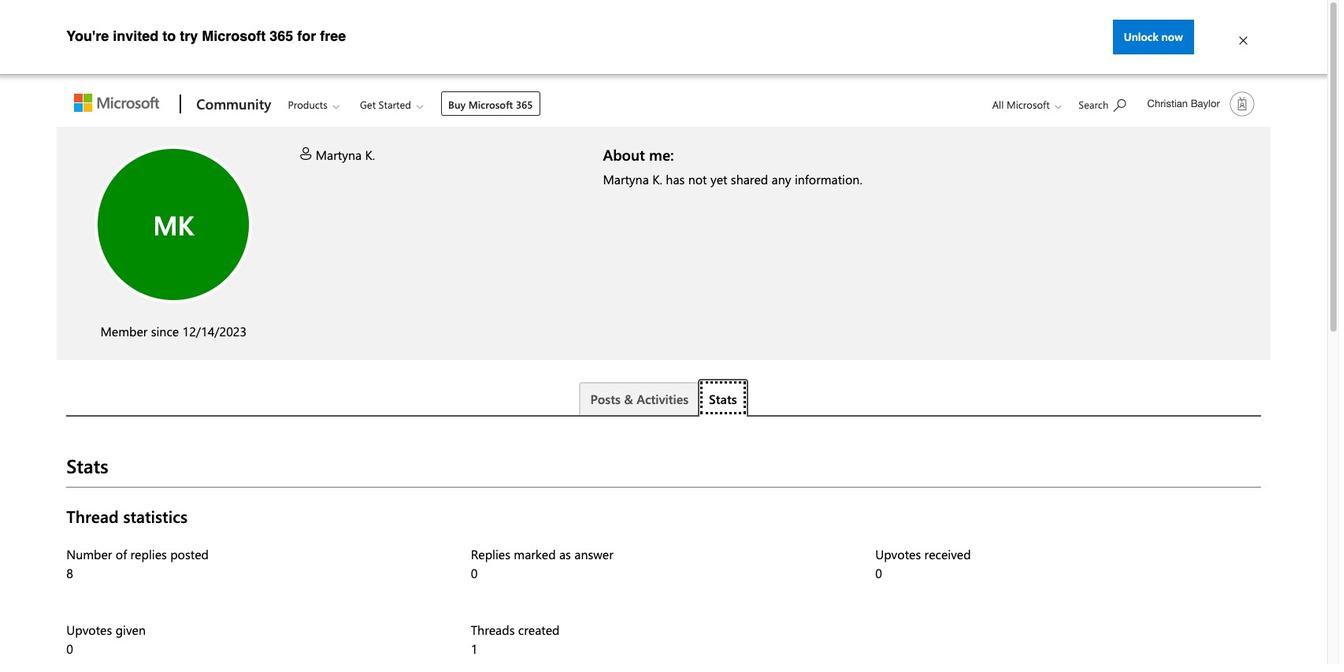 Task type: locate. For each thing, give the bounding box(es) containing it.
0 inside upvotes given 0
[[66, 641, 73, 657]]

unlock now link
[[1113, 20, 1195, 54]]

martyna down products dropdown button
[[316, 147, 362, 163]]

0 vertical spatial martyna
[[316, 147, 362, 163]]

statistics
[[123, 505, 188, 527]]

upvotes
[[876, 546, 921, 563], [66, 622, 112, 638]]

0 horizontal spatial upvotes
[[66, 622, 112, 638]]

1 horizontal spatial stats
[[709, 391, 737, 407]]

about
[[603, 144, 645, 165]]

0 vertical spatial k.
[[365, 147, 375, 163]]

microsoft right try
[[202, 27, 266, 44]]

buy microsoft 365
[[448, 98, 533, 111]]

profile tab tab list
[[66, 379, 1262, 417]]

upvotes left given
[[66, 622, 112, 638]]

microsoft inside dropdown button
[[1007, 98, 1050, 111]]

1 horizontal spatial microsoft
[[469, 98, 513, 111]]

posts & activities link
[[580, 382, 700, 415]]

upvotes left received
[[876, 546, 921, 563]]

information.
[[795, 171, 863, 187]]

number
[[66, 546, 112, 563]]

mk
[[153, 206, 194, 242]]

k. down get
[[365, 147, 375, 163]]

martyna down 'about'
[[603, 171, 649, 187]]

k.
[[365, 147, 375, 163], [653, 171, 663, 187]]

get started button
[[350, 84, 436, 126]]

stats
[[709, 391, 737, 407], [66, 453, 108, 478]]

member since 12/14/2023
[[100, 323, 247, 340]]

0 horizontal spatial 365
[[270, 27, 293, 44]]

all
[[993, 98, 1004, 111]]

microsoft for buy microsoft 365
[[469, 98, 513, 111]]

12/14/2023
[[182, 323, 247, 340]]

1 vertical spatial 365
[[516, 98, 533, 111]]

posts
[[591, 391, 621, 407]]

you're
[[66, 27, 109, 44]]

1 horizontal spatial k.
[[653, 171, 663, 187]]

365 right buy
[[516, 98, 533, 111]]

member
[[100, 323, 148, 340]]

get
[[360, 98, 376, 111]]

products button
[[278, 84, 352, 126]]

0 for upvotes given 0
[[66, 641, 73, 657]]

unlock now
[[1124, 29, 1184, 44]]

replies
[[130, 546, 167, 563]]

buy microsoft 365 link
[[441, 91, 540, 116]]

answer
[[575, 546, 614, 563]]

now
[[1162, 29, 1184, 44]]

about me : martyna k. has not yet shared any information.
[[603, 144, 863, 187]]

baylor
[[1191, 98, 1221, 110]]

not
[[689, 171, 707, 187]]

1 vertical spatial martyna
[[603, 171, 649, 187]]

0 vertical spatial stats
[[709, 391, 737, 407]]

received
[[925, 546, 971, 563]]

microsoft image
[[74, 94, 159, 112]]

unlock
[[1124, 29, 1159, 44]]

martyna
[[316, 147, 362, 163], [603, 171, 649, 187]]

0 horizontal spatial 0
[[66, 641, 73, 657]]

1 horizontal spatial upvotes
[[876, 546, 921, 563]]

0 vertical spatial upvotes
[[876, 546, 921, 563]]

given
[[116, 622, 146, 638]]

1 horizontal spatial 0
[[471, 565, 478, 582]]

microsoft right all
[[1007, 98, 1050, 111]]

1 horizontal spatial 365
[[516, 98, 533, 111]]

upvotes given 0
[[66, 622, 146, 657]]

stats up the thread
[[66, 453, 108, 478]]

microsoft
[[202, 27, 266, 44], [469, 98, 513, 111], [1007, 98, 1050, 111]]

posted
[[170, 546, 209, 563]]

365
[[270, 27, 293, 44], [516, 98, 533, 111]]

free
[[320, 27, 346, 44]]

stats right "activities"
[[709, 391, 737, 407]]

2 horizontal spatial microsoft
[[1007, 98, 1050, 111]]

1 vertical spatial stats
[[66, 453, 108, 478]]

all microsoft button
[[980, 84, 1067, 126]]

microsoft for all microsoft
[[1007, 98, 1050, 111]]

search button
[[1072, 84, 1134, 119]]

upvotes for upvotes given
[[66, 622, 112, 638]]

1 vertical spatial upvotes
[[66, 622, 112, 638]]

2 horizontal spatial 0
[[876, 565, 883, 582]]

stats inside stats link
[[709, 391, 737, 407]]

0 horizontal spatial stats
[[66, 453, 108, 478]]

1 horizontal spatial martyna
[[603, 171, 649, 187]]

search
[[1079, 98, 1109, 111]]

has
[[666, 171, 685, 187]]

0
[[471, 565, 478, 582], [876, 565, 883, 582], [66, 641, 73, 657]]

replies
[[471, 546, 511, 563]]

1 vertical spatial k.
[[653, 171, 663, 187]]

upvotes inside upvotes received 0
[[876, 546, 921, 563]]

to
[[163, 27, 176, 44]]

as
[[560, 546, 571, 563]]

0 vertical spatial 365
[[270, 27, 293, 44]]

microsoft right buy
[[469, 98, 513, 111]]

community
[[196, 95, 271, 113]]

started
[[379, 98, 411, 111]]

of
[[116, 546, 127, 563]]

&
[[624, 391, 633, 407]]

replies marked as answer 0
[[471, 546, 614, 582]]

upvotes inside upvotes given 0
[[66, 622, 112, 638]]

all microsoft
[[993, 98, 1050, 111]]

christian baylor button
[[1138, 85, 1262, 123]]

0 inside upvotes received 0
[[876, 565, 883, 582]]

k. left "has" at the top of the page
[[653, 171, 663, 187]]

0 horizontal spatial k.
[[365, 147, 375, 163]]

365 left for
[[270, 27, 293, 44]]



Task type: describe. For each thing, give the bounding box(es) containing it.
number of replies posted 8
[[66, 546, 209, 582]]

invited
[[113, 27, 159, 44]]

shared
[[731, 171, 769, 187]]

thread
[[66, 505, 119, 527]]

martyna k.
[[316, 147, 375, 163]]

threads created 1
[[471, 622, 560, 657]]

any
[[772, 171, 792, 187]]

0 horizontal spatial microsoft
[[202, 27, 266, 44]]

0 inside replies marked as answer 0
[[471, 565, 478, 582]]

0 for upvotes received 0
[[876, 565, 883, 582]]

marked
[[514, 546, 556, 563]]

get started
[[360, 98, 411, 111]]

:
[[671, 144, 674, 165]]

upvotes received 0
[[876, 546, 971, 582]]

stats link
[[698, 379, 748, 417]]

since
[[151, 323, 179, 340]]

k. inside about me : martyna k. has not yet shared any information.
[[653, 171, 663, 187]]

thread statistics
[[66, 505, 188, 527]]

try
[[180, 27, 198, 44]]

activities
[[637, 391, 689, 407]]

0 horizontal spatial martyna
[[316, 147, 362, 163]]

you're invited to try microsoft 365 for free
[[66, 27, 346, 44]]

community link
[[189, 84, 276, 126]]

for
[[297, 27, 316, 44]]

christian baylor
[[1148, 98, 1221, 110]]

me
[[649, 144, 671, 165]]

buy
[[448, 98, 466, 111]]

8
[[66, 565, 73, 582]]

posts & activities
[[591, 391, 689, 407]]

threads
[[471, 622, 515, 638]]

upvotes for upvotes received
[[876, 546, 921, 563]]

1
[[471, 641, 478, 657]]

martyna inside about me : martyna k. has not yet shared any information.
[[603, 171, 649, 187]]

yet
[[711, 171, 728, 187]]

products
[[288, 98, 328, 111]]

created
[[518, 622, 560, 638]]

christian
[[1148, 98, 1189, 110]]

martyna k. image
[[95, 146, 252, 303]]



Task type: vqa. For each thing, say whether or not it's contained in the screenshot.
Started
yes



